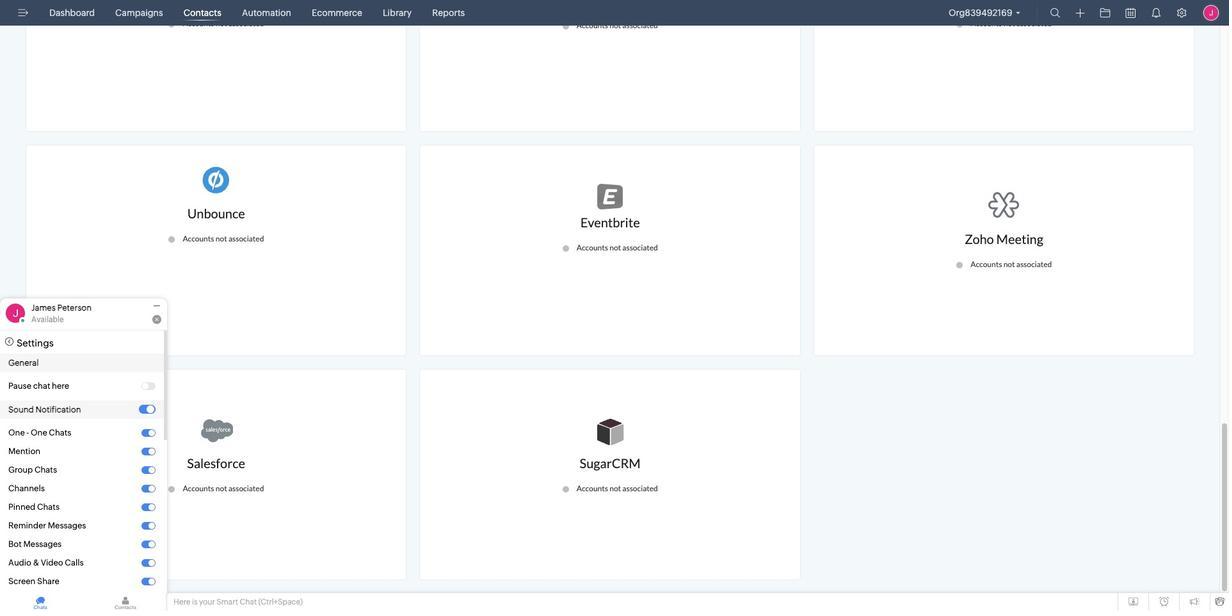 Task type: vqa. For each thing, say whether or not it's contained in the screenshot.
Chat on the left
yes



Task type: describe. For each thing, give the bounding box(es) containing it.
calls
[[65, 558, 84, 568]]

chat
[[240, 598, 257, 607]]

chat
[[33, 381, 50, 391]]

notification for desktop notification
[[42, 600, 88, 610]]

desktop
[[8, 600, 41, 610]]

messages for reminder messages
[[48, 521, 86, 530]]

configure settings image
[[1177, 8, 1188, 18]]

campaigns
[[115, 8, 163, 18]]

0 vertical spatial chats
[[49, 428, 71, 437]]

campaigns link
[[110, 0, 168, 26]]

automation
[[242, 8, 291, 18]]

1 one from the left
[[8, 428, 25, 437]]

pinned chats
[[8, 502, 60, 512]]

reports
[[432, 8, 465, 18]]

sound notification
[[8, 405, 81, 414]]

library link
[[378, 0, 417, 26]]

sound
[[8, 405, 34, 414]]

notifications image
[[1152, 8, 1162, 18]]

channels
[[8, 484, 45, 493]]

smart
[[217, 598, 238, 607]]

calendar image
[[1126, 8, 1136, 18]]

quick actions image
[[1076, 8, 1085, 18]]

bot
[[8, 539, 22, 549]]

contacts link
[[178, 0, 227, 26]]

pause chat here
[[8, 381, 69, 391]]

search image
[[1051, 8, 1061, 18]]

james
[[31, 303, 56, 313]]

peterson
[[57, 303, 92, 313]]

dashboard link
[[44, 0, 100, 26]]

ecommerce
[[312, 8, 362, 18]]

contacts image
[[85, 593, 166, 611]]

notification for sound notification
[[36, 405, 81, 414]]

one - one chats
[[8, 428, 71, 437]]

chats for group chats
[[35, 465, 57, 475]]

chats image
[[0, 593, 81, 611]]

group
[[8, 465, 33, 475]]

reminder
[[8, 521, 46, 530]]



Task type: locate. For each thing, give the bounding box(es) containing it.
library
[[383, 8, 412, 18]]

group chats
[[8, 465, 57, 475]]

automation link
[[237, 0, 297, 26]]

screen
[[8, 576, 36, 586]]

&
[[33, 558, 39, 568]]

chats up reminder messages
[[37, 502, 60, 512]]

settings
[[17, 337, 54, 348]]

-
[[26, 428, 29, 437]]

notification down here
[[36, 405, 81, 414]]

messages for bot messages
[[23, 539, 62, 549]]

messages
[[48, 521, 86, 530], [23, 539, 62, 549]]

messages up audio & video calls
[[23, 539, 62, 549]]

here
[[52, 381, 69, 391]]

mention
[[8, 446, 40, 456]]

2 one from the left
[[31, 428, 47, 437]]

1 vertical spatial notification
[[42, 600, 88, 610]]

chats down the 'sound notification'
[[49, 428, 71, 437]]

one right -
[[31, 428, 47, 437]]

audio & video calls
[[8, 558, 84, 568]]

1 horizontal spatial one
[[31, 428, 47, 437]]

1 vertical spatial chats
[[35, 465, 57, 475]]

here
[[174, 598, 191, 607]]

pause
[[8, 381, 31, 391]]

notification down share
[[42, 600, 88, 610]]

0 horizontal spatial one
[[8, 428, 25, 437]]

org839492169
[[949, 8, 1013, 18]]

general
[[8, 358, 39, 368]]

chats
[[49, 428, 71, 437], [35, 465, 57, 475], [37, 502, 60, 512]]

one left -
[[8, 428, 25, 437]]

0 vertical spatial notification
[[36, 405, 81, 414]]

messages up bot messages
[[48, 521, 86, 530]]

screen share
[[8, 576, 59, 586]]

contacts
[[184, 8, 222, 18]]

james peterson
[[31, 303, 92, 313]]

chats right group
[[35, 465, 57, 475]]

reminder messages
[[8, 521, 86, 530]]

one
[[8, 428, 25, 437], [31, 428, 47, 437]]

1 vertical spatial messages
[[23, 539, 62, 549]]

bot messages
[[8, 539, 62, 549]]

(ctrl+space)
[[258, 598, 303, 607]]

folder image
[[1101, 8, 1111, 18]]

dashboard
[[49, 8, 95, 18]]

is
[[192, 598, 198, 607]]

video
[[41, 558, 63, 568]]

reports link
[[427, 0, 470, 26]]

share
[[37, 576, 59, 586]]

ecommerce link
[[307, 0, 368, 26]]

notification
[[36, 405, 81, 414], [42, 600, 88, 610]]

here is your smart chat (ctrl+space)
[[174, 598, 303, 607]]

available
[[31, 315, 64, 324]]

audio
[[8, 558, 31, 568]]

chats for pinned chats
[[37, 502, 60, 512]]

your
[[199, 598, 215, 607]]

0 vertical spatial messages
[[48, 521, 86, 530]]

desktop notification
[[8, 600, 88, 610]]

pinned
[[8, 502, 35, 512]]

2 vertical spatial chats
[[37, 502, 60, 512]]



